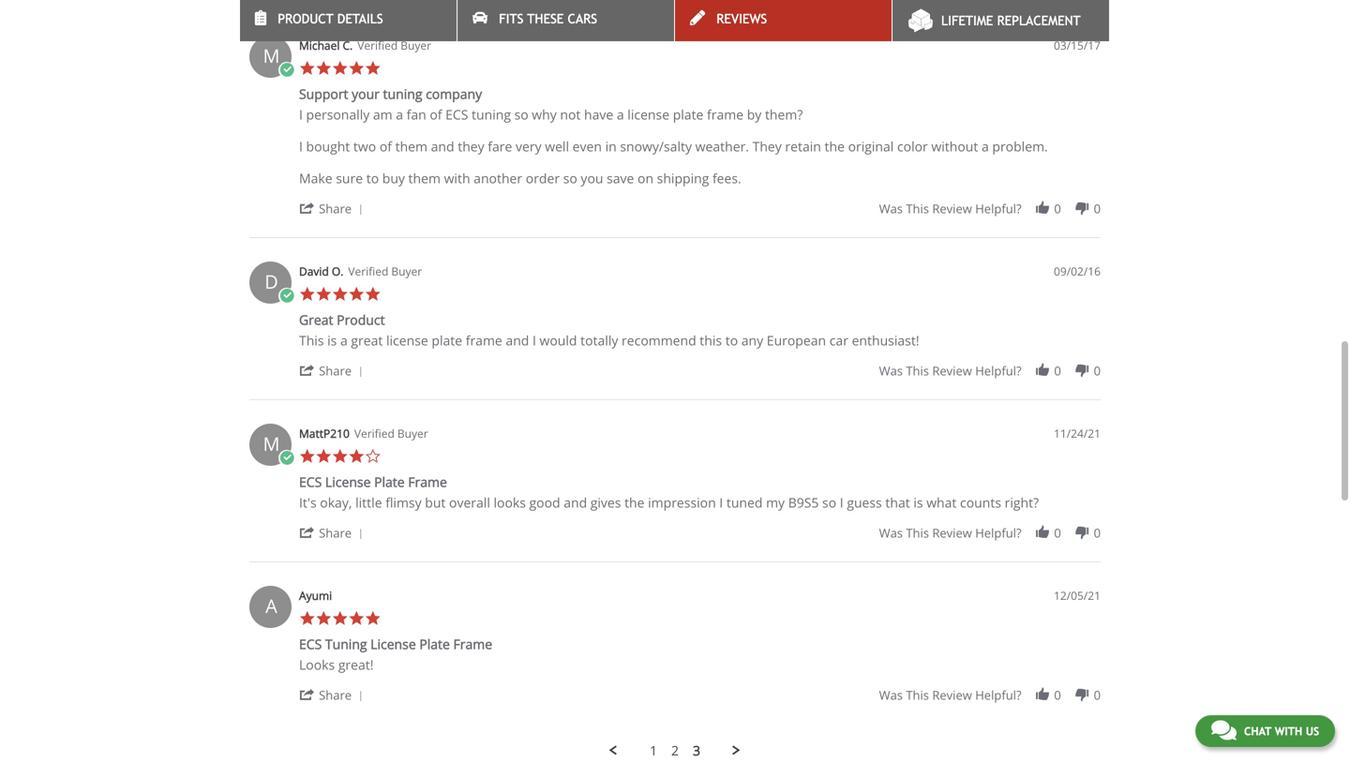 Task type: vqa. For each thing, say whether or not it's contained in the screenshot.
ECS Tuning recommends this product. IMAGE
no



Task type: describe. For each thing, give the bounding box(es) containing it.
looks
[[299, 656, 335, 674]]

chat
[[1245, 725, 1272, 738]]

michael c. verified buyer
[[299, 38, 432, 53]]

support
[[299, 85, 349, 103]]

group for great product this is a great license plate frame and i would totally recommend this to any european car enthusiast!
[[880, 363, 1101, 380]]

empty star image
[[365, 449, 381, 465]]

was this review helpful? for ecs tuning license plate frame looks great!
[[880, 687, 1022, 704]]

circle checkmark image for m
[[279, 450, 295, 467]]

replacement
[[998, 13, 1081, 28]]

product details link
[[240, 0, 457, 41]]

david o. verified buyer
[[299, 264, 422, 279]]

mattp210 verified buyer
[[299, 426, 428, 442]]

problem.
[[993, 138, 1049, 155]]

gives
[[591, 494, 621, 512]]

david
[[299, 264, 329, 279]]

seperator image for m
[[355, 529, 367, 541]]

d
[[265, 269, 278, 295]]

share image
[[299, 200, 316, 217]]

snowy/salty
[[620, 138, 692, 155]]

12/05/21
[[1055, 588, 1101, 604]]

seperator image for looks great!
[[355, 692, 367, 703]]

tuning inside support your tuning company heading
[[383, 85, 423, 103]]

bought
[[306, 138, 350, 155]]

tuning
[[325, 636, 367, 654]]

what
[[927, 494, 957, 512]]

ecs tuning license plate frame looks great!
[[299, 636, 493, 674]]

impression
[[648, 494, 716, 512]]

1 vertical spatial with
[[1276, 725, 1303, 738]]

0 horizontal spatial and
[[431, 138, 455, 155]]

was for ecs tuning license plate frame looks great!
[[880, 687, 903, 704]]

0 vertical spatial to
[[367, 169, 379, 187]]

chat with us link
[[1196, 716, 1336, 748]]

verified buyer heading for great product
[[348, 264, 422, 280]]

lifetime replacement link
[[893, 0, 1110, 41]]

1 group from the top
[[880, 200, 1101, 217]]

i personally am a fan of ecs tuning so why not have a license plate frame by them?
[[299, 106, 803, 124]]

and inside ecs license plate frame it's okay, little flimsy but overall looks good and gives the impression i tuned my b9s5 so i guess that is what counts right?
[[564, 494, 587, 512]]

0 vertical spatial plate
[[673, 106, 704, 124]]

the inside ecs license plate frame it's okay, little flimsy but overall looks good and gives the impression i tuned my b9s5 so i guess that is what counts right?
[[625, 494, 645, 512]]

ecs for ecs license plate frame
[[299, 473, 322, 491]]

guess
[[847, 494, 883, 512]]

would
[[540, 332, 577, 350]]

so for tuning
[[515, 106, 529, 124]]

share button for it's okay, little flimsy but overall looks good and gives the impression i tuned my b9s5 so i guess that is what counts right?
[[299, 524, 370, 542]]

them for of
[[396, 138, 428, 155]]

you
[[581, 169, 604, 187]]

support your tuning company heading
[[299, 85, 482, 107]]

make sure to buy them with another order so you save on shipping fees.
[[299, 169, 742, 187]]

this
[[299, 332, 324, 350]]

i inside great product this is a great license plate frame and i would totally recommend this to any european car enthusiast!
[[533, 332, 537, 350]]

was this review helpful? for ecs license plate frame it's okay, little flimsy but overall looks good and gives the impression i tuned my b9s5 so i guess that is what counts right?
[[880, 525, 1022, 542]]

share for i personally am a fan of ecs tuning so why not have a license plate frame by them?
[[319, 200, 352, 217]]

lifetime replacement
[[942, 13, 1081, 28]]

i left 'tuned'
[[720, 494, 724, 512]]

very
[[516, 138, 542, 155]]

plate inside great product this is a great license plate frame and i would totally recommend this to any european car enthusiast!
[[432, 332, 463, 350]]

tuned
[[727, 494, 763, 512]]

with inside tab panel
[[444, 169, 471, 187]]

without
[[932, 138, 979, 155]]

o.
[[332, 264, 344, 279]]

a inside great product this is a great license plate frame and i would totally recommend this to any european car enthusiast!
[[341, 332, 348, 350]]

b9s5
[[789, 494, 819, 512]]

group for ecs license plate frame it's okay, little flimsy but overall looks good and gives the impression i tuned my b9s5 so i guess that is what counts right?
[[880, 525, 1101, 542]]

have
[[584, 106, 614, 124]]

menu containing 1
[[240, 742, 1111, 760]]

us
[[1307, 725, 1320, 738]]

verified buyer heading for support your tuning company
[[358, 38, 432, 54]]

share for it's okay, little flimsy but overall looks good and gives the impression i tuned my b9s5 so i guess that is what counts right?
[[319, 525, 352, 542]]

retain
[[786, 138, 822, 155]]

c.
[[343, 38, 353, 53]]

that
[[886, 494, 911, 512]]

order
[[526, 169, 560, 187]]

review date 11/24/21 element
[[1055, 426, 1101, 442]]

m for ecs license plate frame
[[263, 431, 280, 457]]

they
[[458, 138, 485, 155]]

ecs license plate frame heading
[[299, 473, 447, 495]]

great product this is a great license plate frame and i would totally recommend this to any european car enthusiast!
[[299, 311, 920, 350]]

ayumi
[[299, 588, 332, 604]]

2 vertical spatial buyer
[[398, 426, 428, 442]]

two
[[354, 138, 376, 155]]

chat with us
[[1245, 725, 1320, 738]]

your
[[352, 85, 380, 103]]

buyer for d
[[392, 264, 422, 279]]

a right the without
[[982, 138, 990, 155]]

weather.
[[696, 138, 750, 155]]

share button for i personally am a fan of ecs tuning so why not have a license plate frame by them?
[[299, 200, 370, 217]]

fits
[[499, 11, 524, 26]]

mattp210
[[299, 426, 350, 442]]

i down support
[[299, 106, 303, 124]]

share for this is a great license plate frame and i would totally recommend this to any european car enthusiast!
[[319, 363, 352, 380]]

review for great product this is a great license plate frame and i would totally recommend this to any european car enthusiast!
[[933, 363, 973, 380]]

to inside great product this is a great license plate frame and i would totally recommend this to any european car enthusiast!
[[726, 332, 738, 350]]

i left "guess"
[[840, 494, 844, 512]]

was for ecs license plate frame it's okay, little flimsy but overall looks good and gives the impression i tuned my b9s5 so i guess that is what counts right?
[[880, 525, 903, 542]]

seperator image for i personally am a fan of ecs tuning so why not have a license plate frame by them?
[[355, 205, 367, 216]]

0 right vote up review by ayumi on  5 dec 2021 image
[[1055, 687, 1062, 704]]

fits these cars link
[[458, 0, 675, 41]]

share image for m
[[299, 525, 316, 541]]

great
[[351, 332, 383, 350]]

0 right vote up review by michael c. on 15 mar 2017 image
[[1055, 200, 1062, 217]]

overall
[[449, 494, 491, 512]]

review for ecs license plate frame it's okay, little flimsy but overall looks good and gives the impression i tuned my b9s5 so i guess that is what counts right?
[[933, 525, 973, 542]]

buyer for m
[[401, 38, 432, 53]]

verified buyer heading for ecs license plate frame
[[354, 426, 428, 442]]

buy
[[383, 169, 405, 187]]

a right have
[[617, 106, 624, 124]]

share image for d
[[299, 363, 316, 379]]

counts
[[961, 494, 1002, 512]]

fare
[[488, 138, 513, 155]]

2 link
[[672, 742, 679, 760]]

personally
[[306, 106, 370, 124]]

frame inside ecs tuning license plate frame looks great!
[[454, 636, 493, 654]]

on
[[638, 169, 654, 187]]

flimsy
[[386, 494, 422, 512]]

ecs license plate frame it's okay, little flimsy but overall looks good and gives the impression i tuned my b9s5 so i guess that is what counts right?
[[299, 473, 1040, 512]]

well
[[545, 138, 569, 155]]

comments image
[[1212, 720, 1237, 742]]

0 right the vote down review by ayumi on  5 dec 2021 icon
[[1094, 687, 1101, 704]]

european
[[767, 332, 827, 350]]

0 right vote down review by david o. on  2 sep 2016 icon
[[1094, 363, 1101, 380]]

am
[[373, 106, 393, 124]]

09/02/16
[[1055, 264, 1101, 279]]

cars
[[568, 11, 598, 26]]



Task type: locate. For each thing, give the bounding box(es) containing it.
license inside ecs license plate frame it's okay, little flimsy but overall looks good and gives the impression i tuned my b9s5 so i guess that is what counts right?
[[325, 473, 371, 491]]

product up michael
[[278, 11, 334, 26]]

the
[[825, 138, 845, 155], [625, 494, 645, 512]]

helpful?
[[976, 200, 1022, 217], [976, 363, 1022, 380], [976, 525, 1022, 542], [976, 687, 1022, 704]]

0 vertical spatial ecs
[[446, 106, 469, 124]]

share image down it's
[[299, 525, 316, 541]]

so for order
[[564, 169, 578, 187]]

1 horizontal spatial with
[[1276, 725, 1303, 738]]

review
[[933, 200, 973, 217], [933, 363, 973, 380], [933, 525, 973, 542], [933, 687, 973, 704]]

ecs for ecs tuning license plate frame
[[299, 636, 322, 654]]

m
[[263, 43, 280, 69], [263, 431, 280, 457]]

1 helpful? from the top
[[976, 200, 1022, 217]]

review down the without
[[933, 200, 973, 217]]

m left michael
[[263, 43, 280, 69]]

0 vertical spatial of
[[430, 106, 442, 124]]

0 horizontal spatial so
[[515, 106, 529, 124]]

1 vertical spatial them
[[409, 169, 441, 187]]

1 horizontal spatial license
[[628, 106, 670, 124]]

share button for looks great!
[[299, 686, 370, 704]]

share button down the this
[[299, 362, 370, 380]]

1 was this review helpful? from the top
[[880, 200, 1022, 217]]

vote up review by david o. on  2 sep 2016 image
[[1035, 363, 1051, 379]]

seperator image down little
[[355, 529, 367, 541]]

why
[[532, 106, 557, 124]]

0 vertical spatial buyer
[[401, 38, 432, 53]]

group
[[880, 200, 1101, 217], [880, 363, 1101, 380], [880, 525, 1101, 542], [880, 687, 1101, 704]]

this
[[907, 200, 930, 217], [700, 332, 722, 350], [907, 363, 930, 380], [907, 525, 930, 542], [907, 687, 930, 704]]

plate right great
[[432, 332, 463, 350]]

sure
[[336, 169, 363, 187]]

2 circle checkmark image from the top
[[279, 450, 295, 467]]

4 was from the top
[[880, 687, 903, 704]]

good
[[530, 494, 561, 512]]

0 right vote down review by michael c. on 15 mar 2017 icon
[[1094, 200, 1101, 217]]

review left vote up review by ayumi on  5 dec 2021 image
[[933, 687, 973, 704]]

my
[[767, 494, 785, 512]]

them for buy
[[409, 169, 441, 187]]

this for great product this is a great license plate frame and i would totally recommend this to any european car enthusiast!
[[907, 363, 930, 380]]

is right 'that'
[[914, 494, 924, 512]]

0 vertical spatial m
[[263, 43, 280, 69]]

the right retain
[[825, 138, 845, 155]]

seperator image
[[355, 205, 367, 216], [355, 692, 367, 703]]

1 horizontal spatial frame
[[454, 636, 493, 654]]

and inside great product this is a great license plate frame and i would totally recommend this to any european car enthusiast!
[[506, 332, 529, 350]]

1 horizontal spatial plate
[[673, 106, 704, 124]]

1 vertical spatial so
[[564, 169, 578, 187]]

3 share from the top
[[319, 525, 352, 542]]

1 link
[[650, 742, 658, 760]]

3 was this review helpful? from the top
[[880, 525, 1022, 542]]

0 vertical spatial so
[[515, 106, 529, 124]]

0 vertical spatial the
[[825, 138, 845, 155]]

2 review from the top
[[933, 363, 973, 380]]

3 group from the top
[[880, 525, 1101, 542]]

0 vertical spatial plate
[[374, 473, 405, 491]]

4 group from the top
[[880, 687, 1101, 704]]

helpful? for ecs tuning license plate frame looks great!
[[976, 687, 1022, 704]]

helpful? left vote up review by ayumi on  5 dec 2021 image
[[976, 687, 1022, 704]]

1 share image from the top
[[299, 363, 316, 379]]

4 was this review helpful? from the top
[[880, 687, 1022, 704]]

buyer
[[401, 38, 432, 53], [392, 264, 422, 279], [398, 426, 428, 442]]

this inside great product this is a great license plate frame and i would totally recommend this to any european car enthusiast!
[[700, 332, 722, 350]]

1 vertical spatial verified
[[348, 264, 389, 279]]

1 horizontal spatial to
[[726, 332, 738, 350]]

3 helpful? from the top
[[976, 525, 1022, 542]]

2 vertical spatial and
[[564, 494, 587, 512]]

i
[[299, 106, 303, 124], [299, 138, 303, 155], [533, 332, 537, 350], [720, 494, 724, 512], [840, 494, 844, 512]]

buyer up ecs license plate frame heading
[[398, 426, 428, 442]]

2 horizontal spatial so
[[823, 494, 837, 512]]

2 horizontal spatial and
[[564, 494, 587, 512]]

0 vertical spatial verified buyer heading
[[358, 38, 432, 54]]

was this review helpful? down 'enthusiast!'
[[880, 363, 1022, 380]]

plate inside ecs license plate frame it's okay, little flimsy but overall looks good and gives the impression i tuned my b9s5 so i guess that is what counts right?
[[374, 473, 405, 491]]

1 m from the top
[[263, 43, 280, 69]]

original
[[849, 138, 894, 155]]

shipping
[[657, 169, 710, 187]]

this for ecs license plate frame it's okay, little flimsy but overall looks good and gives the impression i tuned my b9s5 so i guess that is what counts right?
[[907, 525, 930, 542]]

2 vertical spatial verified buyer heading
[[354, 426, 428, 442]]

circle checkmark image
[[279, 288, 295, 305], [279, 450, 295, 467]]

0 right vote down review by mattp210 on 24 nov 2021 icon in the right of the page
[[1094, 525, 1101, 542]]

1 horizontal spatial so
[[564, 169, 578, 187]]

plate right tuning
[[420, 636, 450, 654]]

1 vertical spatial to
[[726, 332, 738, 350]]

color
[[898, 138, 929, 155]]

0 right vote up review by mattp210 on 24 nov 2021 image
[[1055, 525, 1062, 542]]

to left buy
[[367, 169, 379, 187]]

license right great
[[387, 332, 428, 350]]

ecs inside ecs license plate frame it's okay, little flimsy but overall looks good and gives the impression i tuned my b9s5 so i guess that is what counts right?
[[299, 473, 322, 491]]

buyer right o.
[[392, 264, 422, 279]]

3 link
[[693, 742, 701, 760]]

0 vertical spatial share image
[[299, 363, 316, 379]]

license up snowy/salty
[[628, 106, 670, 124]]

vote up review by mattp210 on 24 nov 2021 image
[[1035, 525, 1051, 541]]

plate up flimsy
[[374, 473, 405, 491]]

1 vertical spatial m
[[263, 431, 280, 457]]

2 vertical spatial share image
[[299, 687, 316, 704]]

little
[[356, 494, 382, 512]]

0 vertical spatial frame
[[707, 106, 744, 124]]

1 vertical spatial tuning
[[472, 106, 511, 124]]

share right share icon
[[319, 200, 352, 217]]

1 share from the top
[[319, 200, 352, 217]]

0 horizontal spatial is
[[328, 332, 337, 350]]

vote down review by ayumi on  5 dec 2021 image
[[1075, 687, 1091, 704]]

of
[[430, 106, 442, 124], [380, 138, 392, 155]]

4 share button from the top
[[299, 686, 370, 704]]

0 horizontal spatial plate
[[432, 332, 463, 350]]

totally
[[581, 332, 619, 350]]

verified up empty star icon
[[354, 426, 395, 442]]

was this review helpful?
[[880, 200, 1022, 217], [880, 363, 1022, 380], [880, 525, 1022, 542], [880, 687, 1022, 704]]

frame
[[408, 473, 447, 491], [454, 636, 493, 654]]

tuning up fan at top left
[[383, 85, 423, 103]]

2 was from the top
[[880, 363, 903, 380]]

verified right c.
[[358, 38, 398, 53]]

tab panel containing m
[[240, 0, 1111, 760]]

2 seperator image from the top
[[355, 529, 367, 541]]

0 vertical spatial frame
[[408, 473, 447, 491]]

of right fan at top left
[[430, 106, 442, 124]]

reviews link
[[675, 0, 892, 41]]

enthusiast!
[[852, 332, 920, 350]]

0 horizontal spatial plate
[[374, 473, 405, 491]]

a right "am" at the left top of page
[[396, 106, 403, 124]]

1 vertical spatial plate
[[432, 332, 463, 350]]

great!
[[338, 656, 374, 674]]

even
[[573, 138, 602, 155]]

vote down review by michael c. on 15 mar 2017 image
[[1075, 200, 1091, 217]]

ecs tuning license plate frame heading
[[299, 636, 493, 657]]

but
[[425, 494, 446, 512]]

2 share button from the top
[[299, 362, 370, 380]]

license up great! at the left bottom of page
[[371, 636, 416, 654]]

m left mattp210
[[263, 431, 280, 457]]

so right b9s5
[[823, 494, 837, 512]]

frame inside great product this is a great license plate frame and i would totally recommend this to any european car enthusiast!
[[466, 332, 503, 350]]

1 vertical spatial frame
[[466, 332, 503, 350]]

1 vertical spatial license
[[371, 636, 416, 654]]

0 vertical spatial seperator image
[[355, 367, 367, 378]]

1 vertical spatial circle checkmark image
[[279, 450, 295, 467]]

0 vertical spatial is
[[328, 332, 337, 350]]

share image down "looks"
[[299, 687, 316, 704]]

buyer up support your tuning company
[[401, 38, 432, 53]]

1
[[650, 742, 658, 760]]

and left they
[[431, 138, 455, 155]]

with down they
[[444, 169, 471, 187]]

product inside great product this is a great license plate frame and i would totally recommend this to any european car enthusiast!
[[337, 311, 385, 329]]

1 horizontal spatial frame
[[707, 106, 744, 124]]

is inside great product this is a great license plate frame and i would totally recommend this to any european car enthusiast!
[[328, 332, 337, 350]]

1 vertical spatial is
[[914, 494, 924, 512]]

them?
[[765, 106, 803, 124]]

2 was this review helpful? from the top
[[880, 363, 1022, 380]]

share image down the this
[[299, 363, 316, 379]]

review for ecs tuning license plate frame looks great!
[[933, 687, 973, 704]]

4 helpful? from the top
[[976, 687, 1022, 704]]

share down the this
[[319, 363, 352, 380]]

share down "looks"
[[319, 687, 352, 704]]

any
[[742, 332, 764, 350]]

0 horizontal spatial the
[[625, 494, 645, 512]]

was this review helpful? for great product this is a great license plate frame and i would totally recommend this to any european car enthusiast!
[[880, 363, 1022, 380]]

recommend
[[622, 332, 697, 350]]

them down fan at top left
[[396, 138, 428, 155]]

details
[[337, 11, 383, 26]]

helpful? for great product this is a great license plate frame and i would totally recommend this to any european car enthusiast!
[[976, 363, 1022, 380]]

share image
[[299, 363, 316, 379], [299, 525, 316, 541], [299, 687, 316, 704]]

3 review from the top
[[933, 525, 973, 542]]

m for support your tuning company
[[263, 43, 280, 69]]

and
[[431, 138, 455, 155], [506, 332, 529, 350], [564, 494, 587, 512]]

review date 09/02/16 element
[[1055, 264, 1101, 280]]

so left why
[[515, 106, 529, 124]]

seperator image down great! at the left bottom of page
[[355, 692, 367, 703]]

review date 12/05/21 element
[[1055, 588, 1101, 604]]

fan
[[407, 106, 427, 124]]

1 vertical spatial verified buyer heading
[[348, 264, 422, 280]]

ecs down company
[[446, 106, 469, 124]]

plate up i bought two of them and they fare very well even in snowy/salty weather. they retain the original color without a problem.
[[673, 106, 704, 124]]

0 vertical spatial seperator image
[[355, 205, 367, 216]]

ecs up it's
[[299, 473, 322, 491]]

car
[[830, 332, 849, 350]]

1 vertical spatial ecs
[[299, 473, 322, 491]]

2 share from the top
[[319, 363, 352, 380]]

a
[[266, 594, 278, 619]]

helpful? for ecs license plate frame it's okay, little flimsy but overall looks good and gives the impression i tuned my b9s5 so i guess that is what counts right?
[[976, 525, 1022, 542]]

was
[[880, 200, 903, 217], [880, 363, 903, 380], [880, 525, 903, 542], [880, 687, 903, 704]]

they
[[753, 138, 782, 155]]

1 was from the top
[[880, 200, 903, 217]]

1 seperator image from the top
[[355, 367, 367, 378]]

and left gives
[[564, 494, 587, 512]]

share button down "looks"
[[299, 686, 370, 704]]

1 horizontal spatial product
[[337, 311, 385, 329]]

is inside ecs license plate frame it's okay, little flimsy but overall looks good and gives the impression i tuned my b9s5 so i guess that is what counts right?
[[914, 494, 924, 512]]

0 horizontal spatial tuning
[[383, 85, 423, 103]]

0 vertical spatial with
[[444, 169, 471, 187]]

these
[[528, 11, 564, 26]]

circle checkmark image right d
[[279, 288, 295, 305]]

verified
[[358, 38, 398, 53], [348, 264, 389, 279], [354, 426, 395, 442]]

a
[[396, 106, 403, 124], [617, 106, 624, 124], [982, 138, 990, 155], [341, 332, 348, 350]]

verified buyer heading
[[358, 38, 432, 54], [348, 264, 422, 280], [354, 426, 428, 442]]

2 group from the top
[[880, 363, 1101, 380]]

0 horizontal spatial product
[[278, 11, 334, 26]]

ecs inside ecs tuning license plate frame looks great!
[[299, 636, 322, 654]]

helpful? down counts
[[976, 525, 1022, 542]]

2 seperator image from the top
[[355, 692, 367, 703]]

1 horizontal spatial tuning
[[472, 106, 511, 124]]

i left bought
[[299, 138, 303, 155]]

star image
[[299, 60, 316, 77], [316, 60, 332, 77], [332, 60, 349, 77], [349, 60, 365, 77], [299, 286, 316, 303], [365, 286, 381, 303], [316, 449, 332, 465], [349, 449, 365, 465], [299, 611, 316, 627], [316, 611, 332, 627], [365, 611, 381, 627]]

product up great
[[337, 311, 385, 329]]

0 vertical spatial license
[[628, 106, 670, 124]]

of right two
[[380, 138, 392, 155]]

okay,
[[320, 494, 352, 512]]

so inside ecs license plate frame it's okay, little flimsy but overall looks good and gives the impression i tuned my b9s5 so i guess that is what counts right?
[[823, 494, 837, 512]]

0 vertical spatial circle checkmark image
[[279, 288, 295, 305]]

so
[[515, 106, 529, 124], [564, 169, 578, 187], [823, 494, 837, 512]]

them
[[396, 138, 428, 155], [409, 169, 441, 187]]

1 horizontal spatial and
[[506, 332, 529, 350]]

1 horizontal spatial plate
[[420, 636, 450, 654]]

seperator image down great
[[355, 367, 367, 378]]

0 vertical spatial tuning
[[383, 85, 423, 103]]

share down okay,
[[319, 525, 352, 542]]

review left vote up review by david o. on  2 sep 2016 icon in the top of the page
[[933, 363, 973, 380]]

share button down okay,
[[299, 524, 370, 542]]

share button for this is a great license plate frame and i would totally recommend this to any european car enthusiast!
[[299, 362, 370, 380]]

frame inside ecs license plate frame it's okay, little flimsy but overall looks good and gives the impression i tuned my b9s5 so i guess that is what counts right?
[[408, 473, 447, 491]]

verified for m
[[358, 38, 398, 53]]

this for ecs tuning license plate frame looks great!
[[907, 687, 930, 704]]

verified buyer heading down details
[[358, 38, 432, 54]]

verified buyer heading right o.
[[348, 264, 422, 280]]

03/15/17
[[1055, 38, 1101, 53]]

with
[[444, 169, 471, 187], [1276, 725, 1303, 738]]

1 review from the top
[[933, 200, 973, 217]]

vote up review by ayumi on  5 dec 2021 image
[[1035, 687, 1051, 704]]

was this review helpful? down what
[[880, 525, 1022, 542]]

verified right o.
[[348, 264, 389, 279]]

1 vertical spatial seperator image
[[355, 692, 367, 703]]

3 share image from the top
[[299, 687, 316, 704]]

1 horizontal spatial the
[[825, 138, 845, 155]]

verified buyer heading up empty star icon
[[354, 426, 428, 442]]

0 horizontal spatial to
[[367, 169, 379, 187]]

great product heading
[[299, 311, 385, 333]]

vote down review by david o. on  2 sep 2016 image
[[1075, 363, 1091, 379]]

1 vertical spatial seperator image
[[355, 529, 367, 541]]

1 vertical spatial license
[[387, 332, 428, 350]]

1 seperator image from the top
[[355, 205, 367, 216]]

license
[[628, 106, 670, 124], [387, 332, 428, 350]]

license up okay,
[[325, 473, 371, 491]]

them right buy
[[409, 169, 441, 187]]

0 right vote up review by david o. on  2 sep 2016 icon in the top of the page
[[1055, 363, 1062, 380]]

tuning up fare
[[472, 106, 511, 124]]

company
[[426, 85, 482, 103]]

is right the this
[[328, 332, 337, 350]]

looks
[[494, 494, 526, 512]]

i bought two of them and they fare very well even in snowy/salty weather. they retain the original color without a problem.
[[299, 138, 1049, 155]]

1 circle checkmark image from the top
[[279, 288, 295, 305]]

frame left "by"
[[707, 106, 744, 124]]

star image
[[365, 60, 381, 77], [316, 286, 332, 303], [332, 286, 349, 303], [349, 286, 365, 303], [299, 449, 316, 465], [332, 449, 349, 465], [332, 611, 349, 627], [349, 611, 365, 627]]

michael
[[299, 38, 340, 53]]

1 vertical spatial plate
[[420, 636, 450, 654]]

menu
[[240, 742, 1111, 760]]

0 vertical spatial them
[[396, 138, 428, 155]]

2 share image from the top
[[299, 525, 316, 541]]

with left us
[[1276, 725, 1303, 738]]

1 horizontal spatial is
[[914, 494, 924, 512]]

verified for d
[[348, 264, 389, 279]]

circle checkmark image for d
[[279, 288, 295, 305]]

review date 03/15/17 element
[[1055, 38, 1101, 54]]

0 horizontal spatial frame
[[408, 473, 447, 491]]

plate inside ecs tuning license plate frame looks great!
[[420, 636, 450, 654]]

1 vertical spatial the
[[625, 494, 645, 512]]

0 horizontal spatial frame
[[466, 332, 503, 350]]

helpful? left vote up review by david o. on  2 sep 2016 icon in the top of the page
[[976, 363, 1022, 380]]

reviews
[[717, 11, 768, 26]]

was this review helpful? down the without
[[880, 200, 1022, 217]]

circle checkmark image
[[279, 62, 295, 78]]

11/24/21
[[1055, 426, 1101, 442]]

0 horizontal spatial license
[[387, 332, 428, 350]]

0 vertical spatial product
[[278, 11, 334, 26]]

1 vertical spatial share image
[[299, 525, 316, 541]]

1 vertical spatial frame
[[454, 636, 493, 654]]

0 vertical spatial and
[[431, 138, 455, 155]]

0 vertical spatial verified
[[358, 38, 398, 53]]

1 vertical spatial and
[[506, 332, 529, 350]]

to left any
[[726, 332, 738, 350]]

license inside great product this is a great license plate frame and i would totally recommend this to any european car enthusiast!
[[387, 332, 428, 350]]

frame left would
[[466, 332, 503, 350]]

2 vertical spatial so
[[823, 494, 837, 512]]

not
[[560, 106, 581, 124]]

in
[[606, 138, 617, 155]]

seperator image down sure
[[355, 205, 367, 216]]

group for ecs tuning license plate frame looks great!
[[880, 687, 1101, 704]]

vote up review by michael c. on 15 mar 2017 image
[[1035, 200, 1051, 217]]

helpful? left vote up review by michael c. on 15 mar 2017 image
[[976, 200, 1022, 217]]

1 horizontal spatial of
[[430, 106, 442, 124]]

so left you
[[564, 169, 578, 187]]

a left great
[[341, 332, 348, 350]]

was this review helpful? left vote up review by ayumi on  5 dec 2021 image
[[880, 687, 1022, 704]]

it's
[[299, 494, 317, 512]]

2 m from the top
[[263, 431, 280, 457]]

3 was from the top
[[880, 525, 903, 542]]

another
[[474, 169, 523, 187]]

3 share button from the top
[[299, 524, 370, 542]]

by
[[747, 106, 762, 124]]

fees.
[[713, 169, 742, 187]]

4 review from the top
[[933, 687, 973, 704]]

1 vertical spatial product
[[337, 311, 385, 329]]

was for great product this is a great license plate frame and i would totally recommend this to any european car enthusiast!
[[880, 363, 903, 380]]

2 vertical spatial ecs
[[299, 636, 322, 654]]

0 horizontal spatial with
[[444, 169, 471, 187]]

review down what
[[933, 525, 973, 542]]

support your tuning company
[[299, 85, 482, 103]]

ecs up "looks"
[[299, 636, 322, 654]]

share for looks great!
[[319, 687, 352, 704]]

1 vertical spatial of
[[380, 138, 392, 155]]

right?
[[1005, 494, 1040, 512]]

tab panel
[[240, 0, 1111, 760]]

0 vertical spatial license
[[325, 473, 371, 491]]

license inside ecs tuning license plate frame looks great!
[[371, 636, 416, 654]]

make
[[299, 169, 333, 187]]

2 vertical spatial verified
[[354, 426, 395, 442]]

seperator image for d
[[355, 367, 367, 378]]

i left would
[[533, 332, 537, 350]]

product details
[[278, 11, 383, 26]]

0
[[1055, 200, 1062, 217], [1094, 200, 1101, 217], [1055, 363, 1062, 380], [1094, 363, 1101, 380], [1055, 525, 1062, 542], [1094, 525, 1101, 542], [1055, 687, 1062, 704], [1094, 687, 1101, 704]]

the right gives
[[625, 494, 645, 512]]

4 share from the top
[[319, 687, 352, 704]]

vote down review by mattp210 on 24 nov 2021 image
[[1075, 525, 1091, 541]]

circle checkmark image left empty star icon
[[279, 450, 295, 467]]

share button
[[299, 200, 370, 217], [299, 362, 370, 380], [299, 524, 370, 542], [299, 686, 370, 704]]

share button down sure
[[299, 200, 370, 217]]

2 helpful? from the top
[[976, 363, 1022, 380]]

seperator image
[[355, 367, 367, 378], [355, 529, 367, 541]]

1 vertical spatial buyer
[[392, 264, 422, 279]]

and left would
[[506, 332, 529, 350]]

1 share button from the top
[[299, 200, 370, 217]]

0 horizontal spatial of
[[380, 138, 392, 155]]



